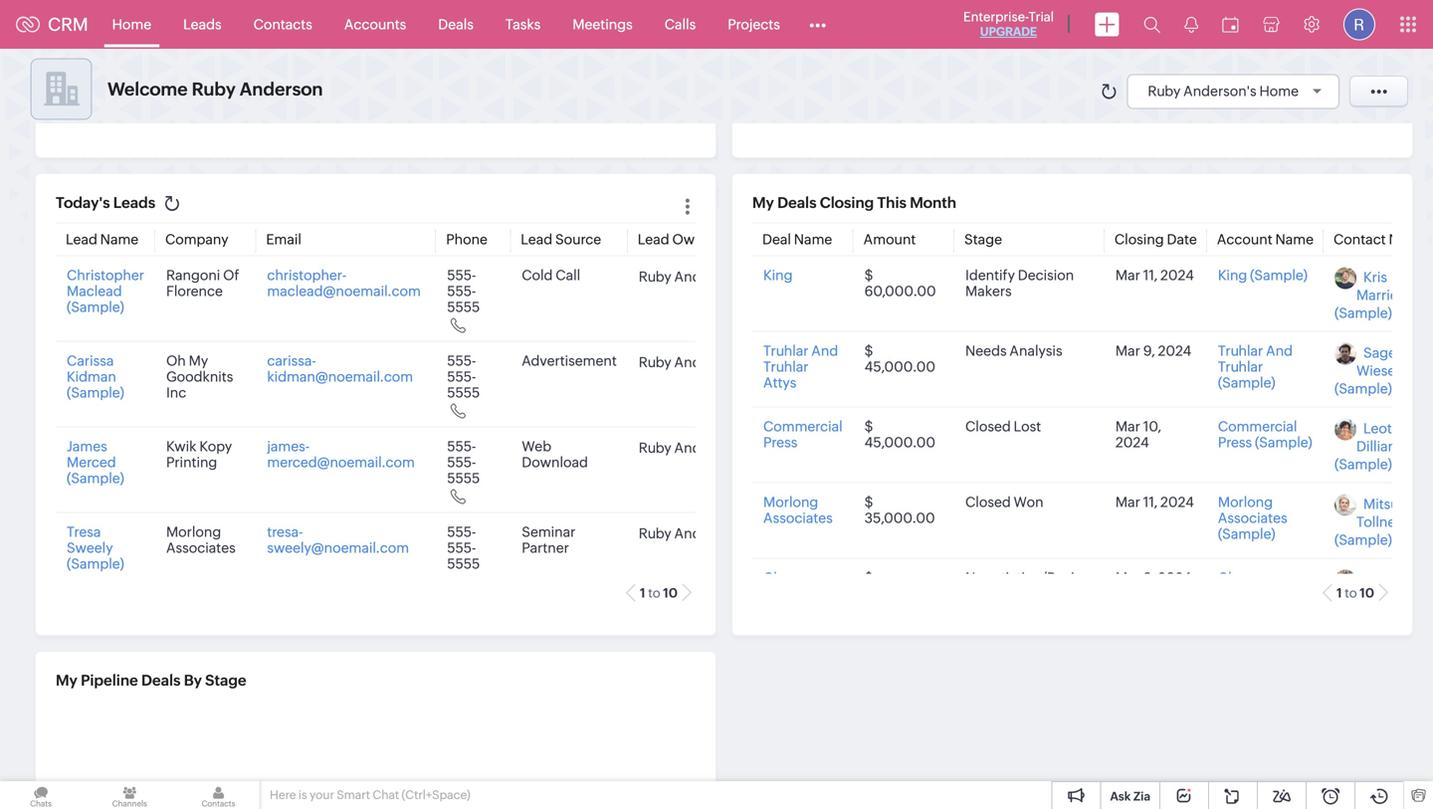 Task type: describe. For each thing, give the bounding box(es) containing it.
deal
[[763, 232, 792, 247]]

profile element
[[1332, 0, 1388, 48]]

closing date
[[1115, 232, 1198, 247]]

cold
[[522, 267, 553, 283]]

and for truhlar and truhlar attys
[[812, 343, 839, 359]]

leota dilliard (sample)
[[1335, 421, 1402, 472]]

contact name link
[[1334, 232, 1428, 247]]

(sample) for commercial press (sample)
[[1256, 435, 1313, 451]]

associates for morlong associates link
[[764, 510, 833, 526]]

60,000.00
[[865, 283, 937, 299]]

kidman
[[67, 369, 116, 385]]

(sample) for mitsue tollner (sample)
[[1335, 532, 1393, 548]]

call
[[556, 267, 581, 283]]

smart
[[337, 789, 370, 802]]

1 vertical spatial home
[[1260, 83, 1299, 99]]

my inside oh my goodknits inc
[[189, 353, 208, 369]]

ruby anderson's home link
[[1148, 83, 1329, 99]]

christopher
[[67, 267, 144, 283]]

dilliard
[[1357, 439, 1402, 455]]

1 to 10 for 5555
[[640, 586, 678, 601]]

1 for 2024
[[1337, 586, 1343, 601]]

channels image
[[89, 782, 171, 810]]

christopher- maclead@noemail.com
[[267, 267, 421, 299]]

account
[[1218, 232, 1273, 247]]

mitsue tollner (sample) link
[[1335, 496, 1408, 548]]

name for contact name
[[1390, 232, 1428, 247]]

name for account name
[[1276, 232, 1314, 247]]

4 5555 from the top
[[447, 556, 480, 572]]

by
[[184, 672, 202, 690]]

chats image
[[0, 782, 82, 810]]

(sample) inside truhlar and truhlar (sample)
[[1219, 375, 1276, 391]]

meetings link
[[557, 0, 649, 48]]

0 horizontal spatial morlong
[[166, 524, 221, 540]]

9, for truhlar
[[1144, 343, 1156, 359]]

sweely@noemail.com
[[267, 540, 409, 556]]

(sample) for morlong associates (sample)
[[1219, 526, 1276, 542]]

chapman for the chapman link
[[764, 570, 827, 586]]

signals element
[[1173, 0, 1211, 49]]

ask
[[1111, 790, 1131, 804]]

carissa kidman (sample) link
[[67, 353, 124, 401]]

ruby anderson for seminar partner
[[639, 526, 738, 542]]

simon
[[1364, 572, 1406, 588]]

partner
[[522, 540, 569, 556]]

makers
[[966, 283, 1012, 299]]

mitsue tollner (sample)
[[1335, 496, 1408, 548]]

45,000.00 for truhlar and truhlar attys
[[865, 359, 936, 375]]

crm link
[[16, 14, 88, 35]]

attys
[[764, 375, 797, 391]]

here
[[270, 789, 296, 802]]

signals image
[[1185, 16, 1199, 33]]

calls link
[[649, 0, 712, 48]]

tasks link
[[490, 0, 557, 48]]

my for my pipeline deals by stage
[[56, 672, 77, 690]]

carissa kidman (sample)
[[67, 353, 124, 401]]

merced@noemail.com
[[267, 455, 415, 470]]

amount
[[864, 232, 916, 247]]

ruby anderson for advertisement
[[639, 354, 738, 370]]

welcome
[[108, 79, 188, 99]]

0 horizontal spatial associates
[[166, 540, 236, 556]]

2024 for morlong associates (sample)
[[1161, 494, 1195, 510]]

contacts link
[[238, 0, 328, 48]]

anderson for seminar partner
[[675, 526, 738, 542]]

seminar partner
[[522, 524, 576, 556]]

1 to 10 for 2024
[[1337, 586, 1375, 601]]

negotiation/review
[[966, 570, 1094, 586]]

morasca
[[1357, 590, 1413, 606]]

james
[[67, 439, 107, 455]]

logo image
[[16, 16, 40, 32]]

james merced (sample)
[[67, 439, 124, 486]]

lead owner link
[[638, 232, 717, 247]]

5555 for maclead@noemail.com
[[447, 299, 480, 315]]

1 vertical spatial deals
[[778, 194, 817, 212]]

maclead@noemail.com
[[267, 283, 421, 299]]

chapman (sample)
[[1219, 570, 1282, 602]]

5555 for merced@noemail.com
[[447, 470, 480, 486]]

mar for won
[[1116, 494, 1141, 510]]

christopher maclead (sample)
[[67, 267, 144, 315]]

(sample) down account name
[[1251, 267, 1308, 283]]

(sample) for christopher maclead (sample)
[[67, 299, 124, 315]]

7 555- from the top
[[447, 524, 476, 540]]

web
[[522, 439, 552, 455]]

commercial press
[[764, 419, 843, 451]]

0 vertical spatial home
[[112, 16, 151, 32]]

0 horizontal spatial leads
[[113, 194, 155, 212]]

anderson down contacts at left
[[240, 79, 323, 99]]

won
[[1014, 494, 1044, 510]]

1 horizontal spatial closing
[[1115, 232, 1165, 247]]

1 for 5555
[[640, 586, 646, 601]]

contact
[[1334, 232, 1387, 247]]

mar 11, 2024 for king
[[1116, 267, 1195, 283]]

ruby for advertisement
[[639, 354, 672, 370]]

$ 45,000.00 for commercial press
[[865, 419, 936, 451]]

oh my goodknits inc
[[166, 353, 233, 401]]

$ 60,000.00
[[865, 267, 937, 299]]

advertisement
[[522, 353, 617, 369]]

tresa sweely (sample) link
[[67, 524, 124, 572]]

lead for lead name
[[66, 232, 97, 247]]

2024 for king (sample)
[[1161, 267, 1195, 283]]

lead for lead source
[[521, 232, 553, 247]]

search image
[[1144, 16, 1161, 33]]

home link
[[96, 0, 167, 48]]

35,000.00
[[865, 510, 936, 526]]

closed for closed lost
[[966, 419, 1011, 435]]

kris marrier (sample)
[[1335, 269, 1404, 321]]

marrier
[[1357, 287, 1404, 303]]

kris marrier (sample) link
[[1335, 269, 1404, 321]]

decision
[[1018, 267, 1075, 283]]

555- 555- 5555 for james- merced@noemail.com
[[447, 439, 480, 486]]

6 555- from the top
[[447, 455, 476, 470]]

$ for commercial press
[[865, 419, 874, 435]]

(sample) for simon morasca (sample)
[[1335, 608, 1393, 624]]

is
[[299, 789, 307, 802]]

to for 555- 555- 5555
[[648, 586, 661, 601]]

mar 10, 2024
[[1116, 419, 1162, 451]]

deal name
[[763, 232, 833, 247]]

tresa-
[[267, 524, 303, 540]]

morlong for the morlong associates (sample) link
[[1219, 494, 1274, 510]]

anderson for cold call
[[675, 269, 738, 285]]

10 for 555- 555- 5555
[[663, 586, 678, 601]]

to for mar 11, 2024
[[1345, 586, 1358, 601]]

commercial press (sample)
[[1219, 419, 1313, 451]]

calls
[[665, 16, 696, 32]]

10 for mar 11, 2024
[[1361, 586, 1375, 601]]

kwik kopy printing
[[166, 439, 232, 470]]

(sample) for leota dilliard (sample)
[[1335, 457, 1393, 472]]

leota dilliard (sample) link
[[1335, 421, 1402, 472]]

truhlar down "king (sample)"
[[1219, 343, 1264, 359]]

ruby for web download
[[639, 440, 672, 456]]

kopy
[[199, 439, 232, 455]]

today's
[[56, 194, 110, 212]]

lead source link
[[521, 232, 602, 247]]

your
[[310, 789, 335, 802]]

create menu image
[[1095, 12, 1120, 36]]

james- merced@noemail.com link
[[267, 439, 415, 470]]

5555 for kidman@noemail.com
[[447, 385, 480, 401]]

carissa-
[[267, 353, 316, 369]]

0 horizontal spatial stage
[[205, 672, 247, 690]]

sage
[[1364, 345, 1397, 361]]

Other Modules field
[[796, 8, 839, 40]]

chapman for chapman (sample)
[[1219, 570, 1282, 586]]

king link
[[764, 267, 793, 283]]

10,
[[1144, 419, 1162, 435]]

account name
[[1218, 232, 1314, 247]]

kidman@noemail.com
[[267, 369, 413, 385]]

associates for the morlong associates (sample) link
[[1219, 510, 1288, 526]]

company link
[[165, 232, 229, 247]]

commercial for commercial press
[[764, 419, 843, 435]]

lead source
[[521, 232, 602, 247]]



Task type: locate. For each thing, give the bounding box(es) containing it.
my up the deal
[[753, 194, 775, 212]]

2 king from the left
[[1219, 267, 1248, 283]]

month
[[910, 194, 957, 212]]

5 555- from the top
[[447, 439, 476, 455]]

commercial down attys
[[764, 419, 843, 435]]

2 mar 11, 2024 from the top
[[1116, 494, 1195, 510]]

4 555- from the top
[[447, 369, 476, 385]]

1 horizontal spatial leads
[[183, 16, 222, 32]]

1 ruby anderson from the top
[[639, 269, 738, 285]]

1 name from the left
[[100, 232, 139, 247]]

mar left 10,
[[1116, 419, 1141, 435]]

this
[[878, 194, 907, 212]]

morlong inside morlong associates (sample)
[[1219, 494, 1274, 510]]

name right contact
[[1390, 232, 1428, 247]]

1 vertical spatial $ 45,000.00
[[865, 419, 936, 451]]

2 chapman from the left
[[1219, 570, 1282, 586]]

2024 for chapman (sample)
[[1159, 570, 1192, 586]]

chapman
[[764, 570, 827, 586], [1219, 570, 1282, 586]]

2 mar 9, 2024 from the top
[[1116, 570, 1192, 586]]

closing left this
[[820, 194, 875, 212]]

morlong associates down printing
[[166, 524, 236, 556]]

contact name
[[1334, 232, 1428, 247]]

commercial press (sample) link
[[1219, 419, 1313, 451]]

truhlar up commercial press (sample) on the right bottom
[[1219, 359, 1264, 375]]

0 vertical spatial 11,
[[1144, 267, 1158, 283]]

chapman (sample) link
[[1219, 570, 1282, 602]]

press inside commercial press
[[764, 435, 798, 451]]

1 horizontal spatial 1 to 10
[[1337, 586, 1375, 601]]

(sample) down the carissa
[[67, 385, 124, 401]]

0 horizontal spatial commercial
[[764, 419, 843, 435]]

1 to from the left
[[648, 586, 661, 601]]

lead down today's
[[66, 232, 97, 247]]

morlong inside morlong associates link
[[764, 494, 819, 510]]

king
[[764, 267, 793, 283], [1219, 267, 1248, 283]]

0 vertical spatial $ 45,000.00
[[865, 343, 936, 375]]

2 10 from the left
[[1361, 586, 1375, 601]]

0 horizontal spatial press
[[764, 435, 798, 451]]

0 horizontal spatial lead
[[66, 232, 97, 247]]

9,
[[1144, 343, 1156, 359], [1144, 570, 1156, 586]]

account name link
[[1218, 232, 1314, 247]]

4 mar from the top
[[1116, 494, 1141, 510]]

2 555- 555- 5555 from the top
[[447, 353, 480, 401]]

simon morasca (sample) link
[[1335, 572, 1413, 624]]

1 vertical spatial closing
[[1115, 232, 1165, 247]]

$ down 60,000.00
[[865, 343, 874, 359]]

$ 45,000.00 up $ 35,000.00
[[865, 419, 936, 451]]

(sample) inside morlong associates (sample)
[[1219, 526, 1276, 542]]

2 horizontal spatial lead
[[638, 232, 670, 247]]

press inside commercial press (sample)
[[1219, 435, 1253, 451]]

and down king (sample) link
[[1267, 343, 1294, 359]]

mar inside mar 10, 2024
[[1116, 419, 1141, 435]]

0 horizontal spatial 10
[[663, 586, 678, 601]]

1 horizontal spatial lead
[[521, 232, 553, 247]]

(sample) up the chapman (sample)
[[1219, 526, 1276, 542]]

0 vertical spatial mar 11, 2024
[[1116, 267, 1195, 283]]

closed left won at the bottom
[[966, 494, 1011, 510]]

projects
[[728, 16, 781, 32]]

0 vertical spatial 9,
[[1144, 343, 1156, 359]]

1 to 10
[[640, 586, 678, 601], [1337, 586, 1375, 601]]

(sample) inside simon morasca (sample)
[[1335, 608, 1393, 624]]

lead left owner
[[638, 232, 670, 247]]

$ for morlong associates
[[865, 494, 874, 510]]

chat
[[373, 789, 399, 802]]

ruby anderson for cold call
[[639, 269, 738, 285]]

2 horizontal spatial associates
[[1219, 510, 1288, 526]]

1 mar 11, 2024 from the top
[[1116, 267, 1195, 283]]

2 5555 from the top
[[447, 385, 480, 401]]

1 vertical spatial stage
[[205, 672, 247, 690]]

and for truhlar and truhlar (sample)
[[1267, 343, 1294, 359]]

press for commercial press
[[764, 435, 798, 451]]

$ down amount 'link'
[[865, 267, 874, 283]]

0 vertical spatial mar 9, 2024
[[1116, 343, 1192, 359]]

my for my deals closing this month
[[753, 194, 775, 212]]

search element
[[1132, 0, 1173, 49]]

1 horizontal spatial associates
[[764, 510, 833, 526]]

closed for closed won
[[966, 494, 1011, 510]]

(sample) inside christopher maclead (sample)
[[67, 299, 124, 315]]

2 555- from the top
[[447, 283, 476, 299]]

name
[[100, 232, 139, 247], [794, 232, 833, 247], [1276, 232, 1314, 247], [1390, 232, 1428, 247]]

2024 for commercial press (sample)
[[1116, 435, 1150, 451]]

associates up chapman (sample) link
[[1219, 510, 1288, 526]]

king down the deal
[[764, 267, 793, 283]]

(sample)
[[1251, 267, 1308, 283], [67, 299, 124, 315], [1335, 305, 1393, 321], [1219, 375, 1276, 391], [1335, 381, 1393, 397], [67, 385, 124, 401], [1256, 435, 1313, 451], [1335, 457, 1393, 472], [67, 470, 124, 486], [1219, 526, 1276, 542], [1335, 532, 1393, 548], [67, 556, 124, 572], [1219, 586, 1276, 602], [1335, 608, 1393, 624]]

and inside truhlar and truhlar (sample)
[[1267, 343, 1294, 359]]

11, for king (sample)
[[1144, 267, 1158, 283]]

contacts image
[[178, 782, 259, 810]]

leads inside 'link'
[[183, 16, 222, 32]]

create menu element
[[1083, 0, 1132, 48]]

1 vertical spatial my
[[189, 353, 208, 369]]

1 vertical spatial 11,
[[1144, 494, 1158, 510]]

chapman link
[[764, 570, 827, 586]]

mar right negotiation/review
[[1116, 570, 1141, 586]]

$ for king
[[865, 267, 874, 283]]

1 horizontal spatial morlong
[[764, 494, 819, 510]]

70,000.00
[[865, 586, 935, 602]]

2 lead from the left
[[521, 232, 553, 247]]

1 45,000.00 from the top
[[865, 359, 936, 375]]

1 10 from the left
[[663, 586, 678, 601]]

profile image
[[1344, 8, 1376, 40]]

james-
[[267, 439, 310, 455]]

(sample) down marrier
[[1335, 305, 1393, 321]]

press down attys
[[764, 435, 798, 451]]

company
[[165, 232, 229, 247]]

mar up mar 10, 2024
[[1116, 343, 1141, 359]]

and inside 'truhlar and truhlar attys'
[[812, 343, 839, 359]]

0 horizontal spatial my
[[56, 672, 77, 690]]

mar 9, 2024 for chapman (sample)
[[1116, 570, 1192, 586]]

date
[[1168, 232, 1198, 247]]

0 horizontal spatial 1 to 10
[[640, 586, 678, 601]]

deal name link
[[763, 232, 833, 247]]

stage up identify at the right of the page
[[965, 232, 1003, 247]]

rangoni
[[166, 267, 220, 283]]

3 $ from the top
[[865, 419, 874, 435]]

mar 11, 2024 down closing date link
[[1116, 267, 1195, 283]]

1 horizontal spatial to
[[1345, 586, 1358, 601]]

king for king link
[[764, 267, 793, 283]]

(sample) inside sage wieser (sample)
[[1335, 381, 1393, 397]]

goodknits
[[166, 369, 233, 385]]

1 and from the left
[[812, 343, 839, 359]]

commercial for commercial press (sample)
[[1219, 419, 1298, 435]]

here is your smart chat (ctrl+space)
[[270, 789, 471, 802]]

3 5555 from the top
[[447, 470, 480, 486]]

$ for chapman
[[865, 570, 874, 586]]

1 vertical spatial mar 9, 2024
[[1116, 570, 1192, 586]]

5555
[[447, 299, 480, 315], [447, 385, 480, 401], [447, 470, 480, 486], [447, 556, 480, 572]]

truhlar up attys
[[764, 343, 809, 359]]

1 horizontal spatial chapman
[[1219, 570, 1282, 586]]

2 and from the left
[[1267, 343, 1294, 359]]

8 555- from the top
[[447, 540, 476, 556]]

(ctrl+space)
[[402, 789, 471, 802]]

1 press from the left
[[764, 435, 798, 451]]

1 vertical spatial mar 11, 2024
[[1116, 494, 1195, 510]]

press up the morlong associates (sample) link
[[1219, 435, 1253, 451]]

mar
[[1116, 267, 1141, 283], [1116, 343, 1141, 359], [1116, 419, 1141, 435], [1116, 494, 1141, 510], [1116, 570, 1141, 586]]

lead owner
[[638, 232, 717, 247]]

anderson left morlong associates link
[[675, 526, 738, 542]]

2 press from the left
[[1219, 435, 1253, 451]]

1 horizontal spatial 1
[[1337, 586, 1343, 601]]

tresa
[[67, 524, 101, 540]]

2024 inside mar 10, 2024
[[1116, 435, 1150, 451]]

1 horizontal spatial morlong associates
[[764, 494, 833, 526]]

2 1 to 10 from the left
[[1337, 586, 1375, 601]]

1 horizontal spatial king
[[1219, 267, 1248, 283]]

1 $ from the top
[[865, 267, 874, 283]]

0 horizontal spatial home
[[112, 16, 151, 32]]

anderson for web download
[[675, 440, 738, 456]]

1 commercial from the left
[[764, 419, 843, 435]]

mar 11, 2024 down mar 10, 2024
[[1116, 494, 1195, 510]]

$ 45,000.00 for truhlar and truhlar attys
[[865, 343, 936, 375]]

mar 9, 2024 left the chapman (sample)
[[1116, 570, 1192, 586]]

$ for truhlar and truhlar attys
[[865, 343, 874, 359]]

2 $ 45,000.00 from the top
[[865, 419, 936, 451]]

leads up lead name link
[[113, 194, 155, 212]]

home right crm
[[112, 16, 151, 32]]

my left pipeline
[[56, 672, 77, 690]]

1 horizontal spatial stage
[[965, 232, 1003, 247]]

enterprise-trial upgrade
[[964, 9, 1055, 38]]

associates left the 'tresa-'
[[166, 540, 236, 556]]

1 555- from the top
[[447, 267, 476, 283]]

home right anderson's
[[1260, 83, 1299, 99]]

2 1 from the left
[[1337, 586, 1343, 601]]

king down the account
[[1219, 267, 1248, 283]]

my deals closing this month
[[753, 194, 957, 212]]

3 name from the left
[[1276, 232, 1314, 247]]

4 ruby anderson from the top
[[639, 526, 738, 542]]

press
[[764, 435, 798, 451], [1219, 435, 1253, 451]]

(sample) down "morasca"
[[1335, 608, 1393, 624]]

sweely
[[67, 540, 113, 556]]

555- 555- 5555 for christopher- maclead@noemail.com
[[447, 267, 480, 315]]

3 555- from the top
[[447, 353, 476, 369]]

lead name link
[[66, 232, 139, 247]]

1 5555 from the top
[[447, 299, 480, 315]]

morlong down printing
[[166, 524, 221, 540]]

morlong associates (sample) link
[[1219, 494, 1288, 542]]

0 vertical spatial closing
[[820, 194, 875, 212]]

(sample) down tollner at bottom right
[[1335, 532, 1393, 548]]

lead name
[[66, 232, 139, 247]]

2 $ from the top
[[865, 343, 874, 359]]

45,000.00 for commercial press
[[865, 435, 936, 451]]

(sample) for james merced (sample)
[[67, 470, 124, 486]]

9, for chapman
[[1144, 570, 1156, 586]]

1 mar from the top
[[1116, 267, 1141, 283]]

trial
[[1029, 9, 1055, 24]]

2 45,000.00 from the top
[[865, 435, 936, 451]]

0 vertical spatial my
[[753, 194, 775, 212]]

mar for analysis
[[1116, 343, 1141, 359]]

45,000.00
[[865, 359, 936, 375], [865, 435, 936, 451]]

deals left "by" at the bottom left of page
[[141, 672, 181, 690]]

(sample) for tresa sweely (sample)
[[67, 556, 124, 572]]

(sample) inside the chapman (sample)
[[1219, 586, 1276, 602]]

1 lead from the left
[[66, 232, 97, 247]]

0 vertical spatial stage
[[965, 232, 1003, 247]]

1 1 to 10 from the left
[[640, 586, 678, 601]]

3 mar from the top
[[1116, 419, 1141, 435]]

$ 35,000.00
[[865, 494, 936, 526]]

1 9, from the top
[[1144, 343, 1156, 359]]

(sample) up commercial press (sample) link
[[1219, 375, 1276, 391]]

2 vertical spatial deals
[[141, 672, 181, 690]]

0 horizontal spatial morlong associates
[[166, 524, 236, 556]]

stage link
[[965, 232, 1003, 247]]

$ inside $ 35,000.00
[[865, 494, 874, 510]]

2 mar from the top
[[1116, 343, 1141, 359]]

leads up welcome ruby anderson
[[183, 16, 222, 32]]

stage right "by" at the bottom left of page
[[205, 672, 247, 690]]

2 horizontal spatial morlong
[[1219, 494, 1274, 510]]

anderson left commercial press link
[[675, 440, 738, 456]]

ruby for seminar partner
[[639, 526, 672, 542]]

morlong associates (sample)
[[1219, 494, 1288, 542]]

0 horizontal spatial closing
[[820, 194, 875, 212]]

truhlar up commercial press link
[[764, 359, 809, 375]]

1 horizontal spatial deals
[[438, 16, 474, 32]]

1 vertical spatial closed
[[966, 494, 1011, 510]]

45,000.00 down 60,000.00
[[865, 359, 936, 375]]

0 horizontal spatial deals
[[141, 672, 181, 690]]

ruby anderson for web download
[[639, 440, 738, 456]]

deals inside deals link
[[438, 16, 474, 32]]

1 horizontal spatial my
[[189, 353, 208, 369]]

ruby for cold call
[[639, 269, 672, 285]]

1 closed from the top
[[966, 419, 1011, 435]]

(sample) inside kris marrier (sample)
[[1335, 305, 1393, 321]]

deals link
[[423, 0, 490, 48]]

deals up the deal name
[[778, 194, 817, 212]]

truhlar and truhlar (sample) link
[[1219, 343, 1294, 391]]

press for commercial press (sample)
[[1219, 435, 1253, 451]]

morlong associates up the chapman link
[[764, 494, 833, 526]]

name for lead name
[[100, 232, 139, 247]]

carissa
[[67, 353, 114, 369]]

closed left lost
[[966, 419, 1011, 435]]

1 horizontal spatial home
[[1260, 83, 1299, 99]]

lead for lead owner
[[638, 232, 670, 247]]

simon morasca (sample)
[[1335, 572, 1413, 624]]

5 mar from the top
[[1116, 570, 1141, 586]]

associates up the chapman link
[[764, 510, 833, 526]]

contacts
[[254, 16, 312, 32]]

christopher maclead (sample) link
[[67, 267, 144, 315]]

1 chapman from the left
[[764, 570, 827, 586]]

1 horizontal spatial and
[[1267, 343, 1294, 359]]

mar down 'closing date'
[[1116, 267, 1141, 283]]

mar down mar 10, 2024
[[1116, 494, 1141, 510]]

(sample) inside "leota dilliard (sample)"
[[1335, 457, 1393, 472]]

0 horizontal spatial and
[[812, 343, 839, 359]]

1 $ 45,000.00 from the top
[[865, 343, 936, 375]]

calendar image
[[1223, 16, 1240, 32]]

meetings
[[573, 16, 633, 32]]

deals left tasks
[[438, 16, 474, 32]]

closed won
[[966, 494, 1044, 510]]

(sample) for carissa kidman (sample)
[[67, 385, 124, 401]]

chapman down morlong associates link
[[764, 570, 827, 586]]

name up christopher
[[100, 232, 139, 247]]

2 horizontal spatial my
[[753, 194, 775, 212]]

download
[[522, 455, 588, 470]]

(sample) down morlong associates (sample)
[[1219, 586, 1276, 602]]

0 vertical spatial 45,000.00
[[865, 359, 936, 375]]

(sample) down tresa
[[67, 556, 124, 572]]

$ down 35,000.00
[[865, 570, 874, 586]]

zia
[[1134, 790, 1151, 804]]

2 ruby anderson from the top
[[639, 354, 738, 370]]

2 9, from the top
[[1144, 570, 1156, 586]]

my right oh
[[189, 353, 208, 369]]

tollner
[[1357, 514, 1401, 530]]

and up commercial press link
[[812, 343, 839, 359]]

1 555- 555- 5555 from the top
[[447, 267, 480, 315]]

555- 555- 5555 for carissa- kidman@noemail.com
[[447, 353, 480, 401]]

(sample) inside commercial press (sample)
[[1256, 435, 1313, 451]]

1 mar 9, 2024 from the top
[[1116, 343, 1192, 359]]

chapman down morlong associates (sample)
[[1219, 570, 1282, 586]]

4 name from the left
[[1390, 232, 1428, 247]]

0 vertical spatial leads
[[183, 16, 222, 32]]

leads link
[[167, 0, 238, 48]]

(sample) for kris marrier (sample)
[[1335, 305, 1393, 321]]

morlong down commercial press
[[764, 494, 819, 510]]

2024 for truhlar and truhlar (sample)
[[1159, 343, 1192, 359]]

$ inside $ 60,000.00
[[865, 267, 874, 283]]

1 11, from the top
[[1144, 267, 1158, 283]]

11,
[[1144, 267, 1158, 283], [1144, 494, 1158, 510]]

11, down closing date link
[[1144, 267, 1158, 283]]

2 name from the left
[[794, 232, 833, 247]]

10
[[663, 586, 678, 601], [1361, 586, 1375, 601]]

$ right commercial press link
[[865, 419, 874, 435]]

(sample) for sage wieser (sample)
[[1335, 381, 1393, 397]]

2 vertical spatial my
[[56, 672, 77, 690]]

0 horizontal spatial king
[[764, 267, 793, 283]]

email link
[[266, 232, 302, 247]]

2 horizontal spatial deals
[[778, 194, 817, 212]]

name for deal name
[[794, 232, 833, 247]]

45,000.00 up $ 35,000.00
[[865, 435, 936, 451]]

1 vertical spatial 9,
[[1144, 570, 1156, 586]]

0 horizontal spatial chapman
[[764, 570, 827, 586]]

anderson down owner
[[675, 269, 738, 285]]

closing left date
[[1115, 232, 1165, 247]]

$ 45,000.00 down 60,000.00
[[865, 343, 936, 375]]

king for king (sample)
[[1219, 267, 1248, 283]]

morlong associates link
[[764, 494, 833, 526]]

king (sample) link
[[1219, 267, 1308, 283]]

anderson left truhlar and truhlar attys 'link'
[[675, 354, 738, 370]]

tresa sweely (sample)
[[67, 524, 124, 572]]

commercial down truhlar and truhlar (sample) link
[[1219, 419, 1298, 435]]

(sample) inside mitsue tollner (sample)
[[1335, 532, 1393, 548]]

james merced (sample) link
[[67, 439, 124, 486]]

5 $ from the top
[[865, 570, 874, 586]]

4 $ from the top
[[865, 494, 874, 510]]

enterprise-
[[964, 9, 1029, 24]]

11, for morlong associates (sample)
[[1144, 494, 1158, 510]]

pipeline
[[81, 672, 138, 690]]

1 horizontal spatial 10
[[1361, 586, 1375, 601]]

name up "king (sample)"
[[1276, 232, 1314, 247]]

1 vertical spatial 45,000.00
[[865, 435, 936, 451]]

ruby anderson's home
[[1148, 83, 1299, 99]]

2 to from the left
[[1345, 586, 1358, 601]]

(sample) down truhlar and truhlar (sample)
[[1256, 435, 1313, 451]]

kwik
[[166, 439, 197, 455]]

upgrade
[[981, 25, 1038, 38]]

mar for lost
[[1116, 419, 1141, 435]]

email
[[266, 232, 302, 247]]

3 555- 555- 5555 from the top
[[447, 439, 480, 486]]

0 vertical spatial deals
[[438, 16, 474, 32]]

2 11, from the top
[[1144, 494, 1158, 510]]

mar for decision
[[1116, 267, 1141, 283]]

carissa- kidman@noemail.com link
[[267, 353, 413, 385]]

morlong down commercial press (sample) on the right bottom
[[1219, 494, 1274, 510]]

king (sample)
[[1219, 267, 1308, 283]]

1 horizontal spatial commercial
[[1219, 419, 1298, 435]]

2 commercial from the left
[[1219, 419, 1298, 435]]

(sample) down christopher
[[67, 299, 124, 315]]

(sample) down dilliard
[[1335, 457, 1393, 472]]

1 vertical spatial leads
[[113, 194, 155, 212]]

mar 9, 2024 up 10,
[[1116, 343, 1192, 359]]

morlong for morlong associates link
[[764, 494, 819, 510]]

commercial
[[764, 419, 843, 435], [1219, 419, 1298, 435]]

11, down mar 10, 2024
[[1144, 494, 1158, 510]]

$ inside $ 70,000.00
[[865, 570, 874, 586]]

1 horizontal spatial press
[[1219, 435, 1253, 451]]

(sample) down wieser
[[1335, 381, 1393, 397]]

name right the deal
[[794, 232, 833, 247]]

0 horizontal spatial to
[[648, 586, 661, 601]]

2 closed from the top
[[966, 494, 1011, 510]]

anderson for advertisement
[[675, 354, 738, 370]]

3 ruby anderson from the top
[[639, 440, 738, 456]]

my
[[753, 194, 775, 212], [189, 353, 208, 369], [56, 672, 77, 690]]

0 vertical spatial closed
[[966, 419, 1011, 435]]

today's leads
[[56, 194, 155, 212]]

$ right morlong associates link
[[865, 494, 874, 510]]

lead up cold
[[521, 232, 553, 247]]

mar 9, 2024 for truhlar and truhlar (sample)
[[1116, 343, 1192, 359]]

0 horizontal spatial 1
[[640, 586, 646, 601]]

4 555- 555- 5555 from the top
[[447, 524, 480, 572]]

1 1 from the left
[[640, 586, 646, 601]]

commercial inside commercial press (sample)
[[1219, 419, 1298, 435]]

(sample) down james
[[67, 470, 124, 486]]

of
[[223, 267, 239, 283]]

ruby
[[192, 79, 236, 99], [1148, 83, 1181, 99], [639, 269, 672, 285], [639, 354, 672, 370], [639, 440, 672, 456], [639, 526, 672, 542]]

leota
[[1364, 421, 1400, 437]]

3 lead from the left
[[638, 232, 670, 247]]

1 king from the left
[[764, 267, 793, 283]]

truhlar and truhlar (sample)
[[1219, 343, 1294, 391]]

mar 11, 2024 for morlong
[[1116, 494, 1195, 510]]

crm
[[48, 14, 88, 35]]



Task type: vqa. For each thing, say whether or not it's contained in the screenshot.


